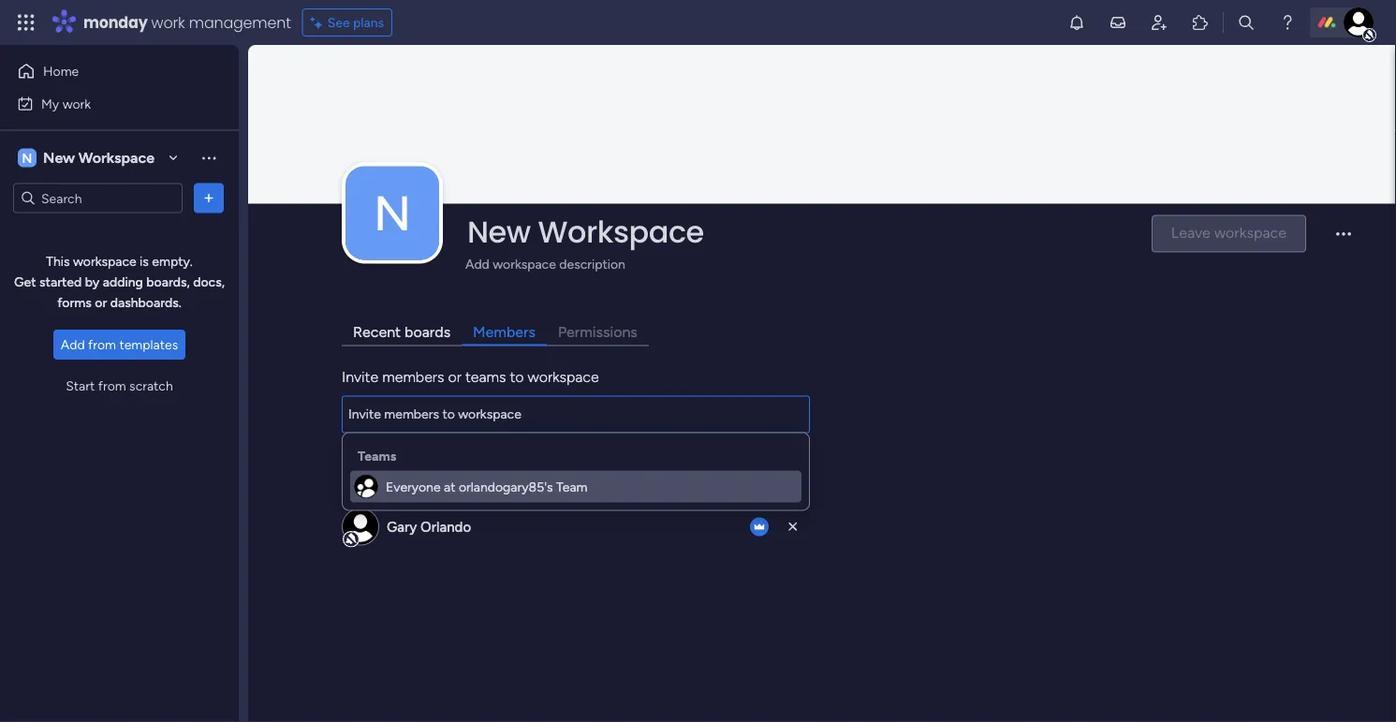 Task type: describe. For each thing, give the bounding box(es) containing it.
add from templates
[[61, 337, 178, 353]]

start from scratch
[[66, 378, 173, 394]]

invite
[[342, 368, 379, 386]]

boards
[[405, 323, 451, 341]]

team
[[556, 479, 588, 495]]

workspace options image
[[200, 148, 218, 167]]

work for monday
[[151, 12, 185, 33]]

invite members or teams to workspace
[[342, 368, 599, 386]]

Invite members to workspace text field
[[342, 396, 810, 433]]

add for add workspace description
[[466, 256, 490, 272]]

teams
[[466, 368, 506, 386]]

new crown image
[[750, 518, 769, 536]]

n button
[[346, 166, 439, 260]]

from for add
[[88, 337, 116, 353]]

empty.
[[152, 253, 193, 269]]

permissions
[[558, 323, 638, 341]]

n for workspace image
[[374, 184, 411, 242]]

start
[[66, 378, 95, 394]]

New Workspace field
[[463, 211, 1136, 253]]

search everything image
[[1238, 13, 1256, 32]]

see
[[328, 15, 350, 30]]

gary orlando
[[387, 518, 471, 535]]

scratch
[[129, 378, 173, 394]]

inbox image
[[1109, 13, 1128, 32]]

home
[[43, 63, 79, 79]]

started
[[39, 274, 82, 290]]

this
[[46, 253, 70, 269]]

workspace up invite members to workspace 'text box' on the bottom
[[528, 368, 599, 386]]

apps image
[[1192, 13, 1210, 32]]

members
[[382, 368, 445, 386]]

by
[[85, 274, 100, 290]]

Search in workspace field
[[39, 187, 156, 209]]

start from scratch button
[[58, 371, 181, 401]]

orlando
[[421, 518, 471, 535]]

n for workspace icon
[[22, 150, 32, 166]]

select product image
[[17, 13, 36, 32]]

workspace image
[[346, 166, 439, 260]]

everyone at orlandogary85's team link
[[350, 471, 802, 503]]

see plans
[[328, 15, 384, 30]]

options image
[[200, 189, 218, 208]]

recent
[[353, 323, 401, 341]]

add for add from templates
[[61, 337, 85, 353]]

templates
[[119, 337, 178, 353]]

teams
[[358, 448, 397, 464]]

members for members
[[473, 323, 536, 341]]

work for my
[[62, 96, 91, 111]]

get
[[14, 274, 36, 290]]

boards,
[[146, 274, 190, 290]]

new inside workspace selection element
[[43, 149, 75, 167]]

notifications image
[[1068, 13, 1087, 32]]

docs,
[[193, 274, 225, 290]]



Task type: locate. For each thing, give the bounding box(es) containing it.
1 horizontal spatial new
[[468, 211, 531, 253]]

0 vertical spatial n
[[22, 150, 32, 166]]

1 horizontal spatial new workspace
[[468, 211, 704, 253]]

is
[[140, 253, 149, 269]]

new right workspace icon
[[43, 149, 75, 167]]

members up the to
[[473, 323, 536, 341]]

0 vertical spatial new
[[43, 149, 75, 167]]

0 horizontal spatial work
[[62, 96, 91, 111]]

1 vertical spatial workspace
[[538, 211, 704, 253]]

members / 1
[[342, 466, 432, 484]]

members for members / 1
[[342, 466, 405, 484]]

monday
[[83, 12, 148, 33]]

from inside add from templates button
[[88, 337, 116, 353]]

1 vertical spatial or
[[448, 368, 462, 386]]

work right monday
[[151, 12, 185, 33]]

my
[[41, 96, 59, 111]]

add workspace description
[[466, 256, 626, 272]]

members down teams
[[342, 466, 405, 484]]

management
[[189, 12, 291, 33]]

workspace inside this workspace is empty. get started by adding boards, docs, forms or dashboards.
[[73, 253, 136, 269]]

from inside start from scratch button
[[98, 378, 126, 394]]

plans
[[353, 15, 384, 30]]

at
[[444, 479, 456, 495]]

from for start
[[98, 378, 126, 394]]

description
[[560, 256, 626, 272]]

work right my
[[62, 96, 91, 111]]

gary
[[387, 518, 417, 535]]

n
[[22, 150, 32, 166], [374, 184, 411, 242]]

0 vertical spatial or
[[95, 295, 107, 311]]

0 vertical spatial from
[[88, 337, 116, 353]]

0 horizontal spatial new
[[43, 149, 75, 167]]

0 vertical spatial add
[[466, 256, 490, 272]]

everyone at orlandogary85's team
[[386, 479, 588, 495]]

recent boards
[[353, 323, 451, 341]]

monday work management
[[83, 12, 291, 33]]

1 horizontal spatial or
[[448, 368, 462, 386]]

workspace up description
[[538, 211, 704, 253]]

members
[[473, 323, 536, 341], [342, 466, 405, 484]]

0 vertical spatial work
[[151, 12, 185, 33]]

/
[[413, 466, 419, 484]]

add inside button
[[61, 337, 85, 353]]

gary orlando link
[[387, 518, 471, 535]]

1 horizontal spatial work
[[151, 12, 185, 33]]

workspace
[[79, 149, 155, 167], [538, 211, 704, 253]]

everyone
[[386, 479, 441, 495]]

dashboards.
[[110, 295, 182, 311]]

0 horizontal spatial new workspace
[[43, 149, 155, 167]]

see plans button
[[302, 8, 393, 37]]

or
[[95, 295, 107, 311], [448, 368, 462, 386]]

from right start
[[98, 378, 126, 394]]

1 horizontal spatial n
[[374, 184, 411, 242]]

1 vertical spatial n
[[374, 184, 411, 242]]

new workspace up search in workspace field
[[43, 149, 155, 167]]

home button
[[11, 56, 201, 86]]

workspace up by
[[73, 253, 136, 269]]

0 vertical spatial workspace
[[79, 149, 155, 167]]

workspace
[[73, 253, 136, 269], [493, 256, 556, 272], [528, 368, 599, 386]]

adding
[[103, 274, 143, 290]]

0 horizontal spatial members
[[342, 466, 405, 484]]

0 vertical spatial members
[[473, 323, 536, 341]]

0 horizontal spatial n
[[22, 150, 32, 166]]

1 horizontal spatial workspace
[[538, 211, 704, 253]]

workspace up search in workspace field
[[79, 149, 155, 167]]

add
[[466, 256, 490, 272], [61, 337, 85, 353]]

or down by
[[95, 295, 107, 311]]

new workspace inside workspace selection element
[[43, 149, 155, 167]]

1 vertical spatial work
[[62, 96, 91, 111]]

new up add workspace description
[[468, 211, 531, 253]]

workspace selection element
[[18, 147, 157, 169]]

invite members image
[[1151, 13, 1169, 32]]

gary orlando image
[[1344, 7, 1374, 37]]

new workspace up description
[[468, 211, 704, 253]]

1 vertical spatial new workspace
[[468, 211, 704, 253]]

work
[[151, 12, 185, 33], [62, 96, 91, 111]]

orlandogary85's
[[459, 479, 553, 495]]

v2 ellipsis image
[[1337, 233, 1352, 248]]

forms
[[57, 295, 92, 311]]

or left teams
[[448, 368, 462, 386]]

n inside workspace icon
[[22, 150, 32, 166]]

1 vertical spatial add
[[61, 337, 85, 353]]

0 horizontal spatial add
[[61, 337, 85, 353]]

n inside workspace image
[[374, 184, 411, 242]]

1
[[426, 466, 432, 484]]

my work
[[41, 96, 91, 111]]

workspace for this
[[73, 253, 136, 269]]

this workspace is empty. get started by adding boards, docs, forms or dashboards.
[[14, 253, 225, 311]]

None text field
[[342, 396, 810, 433]]

new workspace
[[43, 149, 155, 167], [468, 211, 704, 253]]

or inside this workspace is empty. get started by adding boards, docs, forms or dashboards.
[[95, 295, 107, 311]]

0 vertical spatial new workspace
[[43, 149, 155, 167]]

my work button
[[11, 89, 201, 119]]

work inside button
[[62, 96, 91, 111]]

to
[[510, 368, 524, 386]]

new
[[43, 149, 75, 167], [468, 211, 531, 253]]

0 horizontal spatial or
[[95, 295, 107, 311]]

1 vertical spatial members
[[342, 466, 405, 484]]

0 horizontal spatial workspace
[[79, 149, 155, 167]]

workspace image
[[18, 148, 37, 168]]

1 vertical spatial from
[[98, 378, 126, 394]]

workspace left description
[[493, 256, 556, 272]]

1 horizontal spatial members
[[473, 323, 536, 341]]

from up start from scratch
[[88, 337, 116, 353]]

help image
[[1279, 13, 1298, 32]]

from
[[88, 337, 116, 353], [98, 378, 126, 394]]

workspace for add
[[493, 256, 556, 272]]

1 horizontal spatial add
[[466, 256, 490, 272]]

1 vertical spatial new
[[468, 211, 531, 253]]

add from templates button
[[53, 330, 186, 360]]



Task type: vqa. For each thing, say whether or not it's contained in the screenshot.
See
yes



